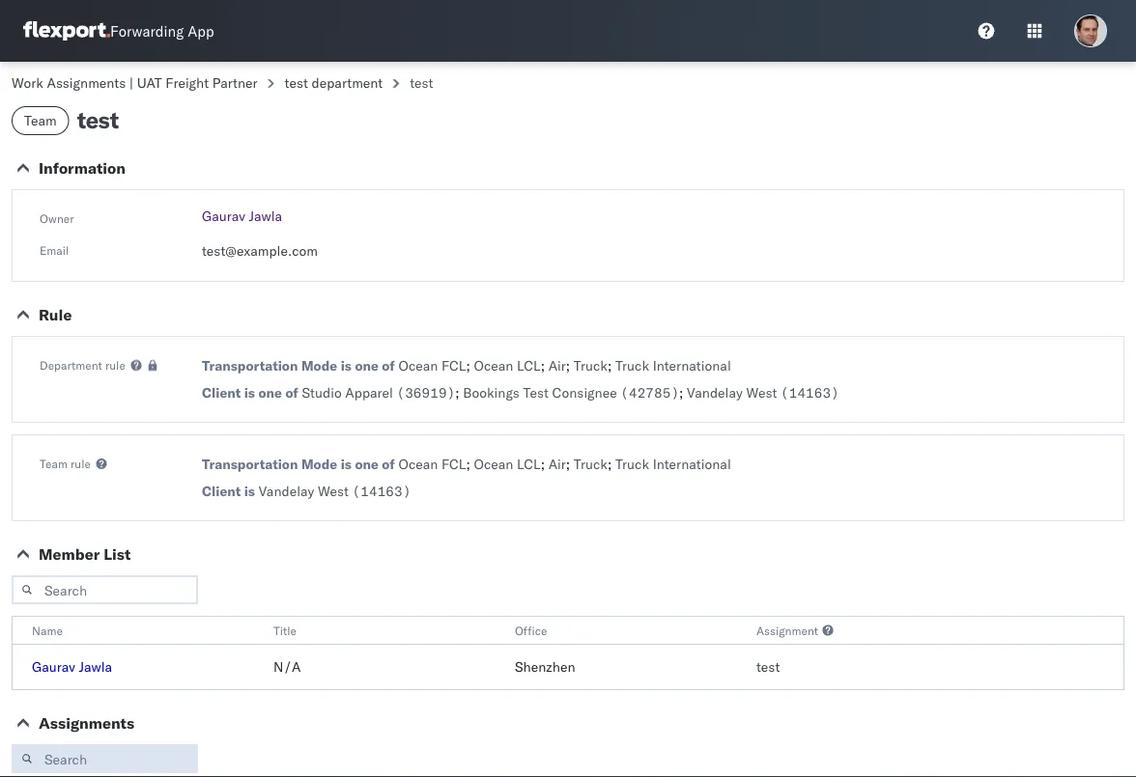 Task type: locate. For each thing, give the bounding box(es) containing it.
0 vertical spatial transportation
[[202, 357, 298, 374]]

0 vertical spatial team
[[24, 112, 57, 129]]

transportation for client is
[[202, 456, 298, 473]]

gaurav jawla down name
[[32, 659, 112, 676]]

of for vandelay west (14163)
[[382, 456, 395, 473]]

mode
[[301, 357, 337, 374], [301, 456, 337, 473]]

1 vertical spatial lcl
[[517, 456, 541, 473]]

one up vandelay west (14163)
[[355, 456, 379, 473]]

transportation mode is one of for vandelay west (14163)
[[202, 456, 395, 473]]

0 horizontal spatial rule
[[71, 457, 91, 471]]

rule for client is
[[71, 457, 91, 471]]

1 vertical spatial mode
[[301, 456, 337, 473]]

;
[[466, 357, 470, 374], [541, 357, 545, 374], [566, 357, 570, 374], [608, 357, 612, 374], [455, 385, 459, 401], [679, 385, 683, 401], [466, 456, 470, 473], [541, 456, 545, 473], [566, 456, 570, 473], [608, 456, 612, 473]]

international for vandelay west (14163)
[[653, 456, 731, 473]]

app
[[188, 22, 214, 40]]

0 horizontal spatial gaurav jawla
[[32, 659, 112, 676]]

fcl up (36919)
[[442, 357, 466, 374]]

0 vertical spatial gaurav jawla link
[[202, 208, 282, 225]]

assignments
[[47, 74, 126, 91], [39, 714, 134, 733]]

team down work
[[24, 112, 57, 129]]

0 vertical spatial air
[[548, 357, 566, 374]]

lcl
[[517, 357, 541, 374], [517, 456, 541, 473]]

fcl for studio apparel (36919)
[[442, 357, 466, 374]]

gaurav up test@example.com
[[202, 208, 245, 225]]

1 vertical spatial gaurav jawla
[[32, 659, 112, 676]]

freight
[[166, 74, 209, 91]]

1 vertical spatial jawla
[[79, 659, 112, 676]]

0 vertical spatial lcl
[[517, 357, 541, 374]]

2 vertical spatial one
[[355, 456, 379, 473]]

1 transportation from the top
[[202, 357, 298, 374]]

gaurav jawla up test@example.com
[[202, 208, 282, 225]]

test left department
[[285, 74, 308, 91]]

rule right department
[[105, 358, 125, 372]]

test
[[285, 74, 308, 91], [410, 74, 433, 91], [77, 105, 119, 134], [757, 659, 780, 676]]

1 lcl from the top
[[517, 357, 541, 374]]

vandelay right (42785)
[[687, 385, 743, 401]]

one up the apparel
[[355, 357, 379, 374]]

1 vertical spatial vandelay
[[259, 483, 314, 500]]

one left studio
[[258, 385, 282, 401]]

1 horizontal spatial (14163)
[[781, 385, 839, 401]]

assignments up search text field
[[39, 714, 134, 733]]

1 vertical spatial of
[[285, 385, 298, 401]]

(36919)
[[397, 385, 455, 401]]

0 vertical spatial jawla
[[249, 208, 282, 225]]

1 mode from the top
[[301, 357, 337, 374]]

1 vertical spatial transportation mode is one of
[[202, 456, 395, 473]]

team up member
[[40, 457, 68, 471]]

2 transportation mode is one of from the top
[[202, 456, 395, 473]]

rule for client is one of
[[105, 358, 125, 372]]

1 vertical spatial international
[[653, 456, 731, 473]]

vandelay
[[687, 385, 743, 401], [259, 483, 314, 500]]

2 mode from the top
[[301, 456, 337, 473]]

ocean up (36919)
[[399, 357, 438, 374]]

rule
[[39, 305, 72, 325]]

ocean fcl ; ocean lcl ; air ; truck ; truck international
[[399, 357, 731, 374], [399, 456, 731, 473]]

of for studio apparel (36919)
[[382, 357, 395, 374]]

0 horizontal spatial jawla
[[79, 659, 112, 676]]

0 vertical spatial international
[[653, 357, 731, 374]]

2 air from the top
[[548, 456, 566, 473]]

1 horizontal spatial jawla
[[249, 208, 282, 225]]

rule up member list
[[71, 457, 91, 471]]

1 vertical spatial team
[[40, 457, 68, 471]]

1 client from the top
[[202, 385, 241, 401]]

0 vertical spatial mode
[[301, 357, 337, 374]]

0 vertical spatial west
[[746, 385, 777, 401]]

lcl down test
[[517, 456, 541, 473]]

jawla for gaurav jawla link to the right
[[249, 208, 282, 225]]

one for studio apparel (36919)
[[355, 357, 379, 374]]

transportation up the client is
[[202, 456, 298, 473]]

1 fcl from the top
[[442, 357, 466, 374]]

owner
[[40, 211, 74, 226]]

2 international from the top
[[653, 456, 731, 473]]

jawla down search text box
[[79, 659, 112, 676]]

gaurav for gaurav jawla link to the right
[[202, 208, 245, 225]]

transportation mode is one of for studio apparel (36919)
[[202, 357, 395, 374]]

of up the apparel
[[382, 357, 395, 374]]

international
[[653, 357, 731, 374], [653, 456, 731, 473]]

1 vertical spatial gaurav
[[32, 659, 75, 676]]

gaurav jawla
[[202, 208, 282, 225], [32, 659, 112, 676]]

1 vertical spatial fcl
[[442, 456, 466, 473]]

of left studio
[[285, 385, 298, 401]]

gaurav jawla link
[[202, 208, 282, 225], [32, 659, 112, 676]]

mode for vandelay west (14163)
[[301, 456, 337, 473]]

rule
[[105, 358, 125, 372], [71, 457, 91, 471]]

lcl for vandelay west (14163)
[[517, 456, 541, 473]]

is
[[341, 357, 352, 374], [244, 385, 255, 401], [341, 456, 352, 473], [244, 483, 255, 500]]

0 horizontal spatial west
[[318, 483, 349, 500]]

1 transportation mode is one of from the top
[[202, 357, 395, 374]]

assignments left | on the top left of page
[[47, 74, 126, 91]]

1 international from the top
[[653, 357, 731, 374]]

0 horizontal spatial gaurav jawla link
[[32, 659, 112, 676]]

truck up (42785)
[[615, 357, 649, 374]]

assignment
[[757, 624, 818, 638]]

fcl down (36919)
[[442, 456, 466, 473]]

2 client from the top
[[202, 483, 241, 500]]

transportation mode is one of
[[202, 357, 395, 374], [202, 456, 395, 473]]

client is
[[202, 483, 255, 500]]

0 vertical spatial ocean fcl ; ocean lcl ; air ; truck ; truck international
[[399, 357, 731, 374]]

ocean fcl ; ocean lcl ; air ; truck ; truck international for studio apparel (36919)
[[399, 357, 731, 374]]

ocean
[[399, 357, 438, 374], [474, 357, 513, 374], [399, 456, 438, 473], [474, 456, 513, 473]]

1 horizontal spatial gaurav
[[202, 208, 245, 225]]

0 vertical spatial gaurav jawla
[[202, 208, 282, 225]]

gaurav
[[202, 208, 245, 225], [32, 659, 75, 676]]

jawla for the bottom gaurav jawla link
[[79, 659, 112, 676]]

mode up studio
[[301, 357, 337, 374]]

transportation
[[202, 357, 298, 374], [202, 456, 298, 473]]

2 ocean fcl ; ocean lcl ; air ; truck ; truck international from the top
[[399, 456, 731, 473]]

work assignments | uat freight partner
[[12, 74, 258, 91]]

test department
[[285, 74, 383, 91]]

Search text field
[[12, 745, 198, 774]]

ocean fcl ; ocean lcl ; air ; truck ; truck international up studio apparel (36919) ; bookings test consignee (42785) ; vandelay west (14163)
[[399, 357, 731, 374]]

lcl up test
[[517, 357, 541, 374]]

1 vertical spatial rule
[[71, 457, 91, 471]]

is up vandelay west (14163)
[[341, 456, 352, 473]]

0 vertical spatial rule
[[105, 358, 125, 372]]

of up vandelay west (14163)
[[382, 456, 395, 473]]

0 horizontal spatial gaurav
[[32, 659, 75, 676]]

gaurav jawla for the bottom gaurav jawla link
[[32, 659, 112, 676]]

is up the apparel
[[341, 357, 352, 374]]

0 vertical spatial gaurav
[[202, 208, 245, 225]]

0 vertical spatial one
[[355, 357, 379, 374]]

client for client is one of
[[202, 385, 241, 401]]

1 vertical spatial client
[[202, 483, 241, 500]]

truck up consignee
[[574, 357, 608, 374]]

(42785)
[[621, 385, 679, 401]]

0 vertical spatial transportation mode is one of
[[202, 357, 395, 374]]

transportation mode is one of up vandelay west (14163)
[[202, 456, 395, 473]]

one
[[355, 357, 379, 374], [258, 385, 282, 401], [355, 456, 379, 473]]

gaurav jawla link down name
[[32, 659, 112, 676]]

1 vertical spatial transportation
[[202, 456, 298, 473]]

mode up vandelay west (14163)
[[301, 456, 337, 473]]

ocean fcl ; ocean lcl ; air ; truck ; truck international down studio apparel (36919) ; bookings test consignee (42785) ; vandelay west (14163)
[[399, 456, 731, 473]]

1 ocean fcl ; ocean lcl ; air ; truck ; truck international from the top
[[399, 357, 731, 374]]

truck
[[574, 357, 608, 374], [615, 357, 649, 374], [574, 456, 608, 473], [615, 456, 649, 473]]

1 vertical spatial (14163)
[[352, 483, 411, 500]]

of
[[382, 357, 395, 374], [285, 385, 298, 401], [382, 456, 395, 473]]

air for vandelay west (14163)
[[548, 456, 566, 473]]

0 vertical spatial of
[[382, 357, 395, 374]]

ocean down 'bookings'
[[474, 456, 513, 473]]

team
[[24, 112, 57, 129], [40, 457, 68, 471]]

air down studio apparel (36919) ; bookings test consignee (42785) ; vandelay west (14163)
[[548, 456, 566, 473]]

transportation mode is one of up studio
[[202, 357, 395, 374]]

air up studio apparel (36919) ; bookings test consignee (42785) ; vandelay west (14163)
[[548, 357, 566, 374]]

international down (42785)
[[653, 456, 731, 473]]

air
[[548, 357, 566, 374], [548, 456, 566, 473]]

(14163)
[[781, 385, 839, 401], [352, 483, 411, 500]]

2 lcl from the top
[[517, 456, 541, 473]]

jawla up test@example.com
[[249, 208, 282, 225]]

gaurav jawla link up test@example.com
[[202, 208, 282, 225]]

client for client is
[[202, 483, 241, 500]]

studio
[[302, 385, 342, 401]]

1 vertical spatial ocean fcl ; ocean lcl ; air ; truck ; truck international
[[399, 456, 731, 473]]

fcl
[[442, 357, 466, 374], [442, 456, 466, 473]]

2 transportation from the top
[[202, 456, 298, 473]]

shenzhen
[[515, 659, 575, 676]]

0 vertical spatial fcl
[[442, 357, 466, 374]]

west
[[746, 385, 777, 401], [318, 483, 349, 500]]

gaurav down name
[[32, 659, 75, 676]]

2 vertical spatial of
[[382, 456, 395, 473]]

mode for studio apparel (36919)
[[301, 357, 337, 374]]

one for vandelay west (14163)
[[355, 456, 379, 473]]

1 vertical spatial air
[[548, 456, 566, 473]]

work
[[12, 74, 43, 91]]

0 vertical spatial vandelay
[[687, 385, 743, 401]]

1 air from the top
[[548, 357, 566, 374]]

department
[[40, 358, 102, 372]]

vandelay right the client is
[[259, 483, 314, 500]]

international up (42785)
[[653, 357, 731, 374]]

jawla
[[249, 208, 282, 225], [79, 659, 112, 676]]

client
[[202, 385, 241, 401], [202, 483, 241, 500]]

apparel
[[345, 385, 393, 401]]

0 vertical spatial client
[[202, 385, 241, 401]]

2 fcl from the top
[[442, 456, 466, 473]]

transportation up client is one of
[[202, 357, 298, 374]]

1 horizontal spatial gaurav jawla
[[202, 208, 282, 225]]

1 horizontal spatial rule
[[105, 358, 125, 372]]



Task type: vqa. For each thing, say whether or not it's contained in the screenshot.
10:30 PM EST, Feb 21, 2023's the "Schedule Delivery Appointment"
no



Task type: describe. For each thing, give the bounding box(es) containing it.
ocean up 'bookings'
[[474, 357, 513, 374]]

international for studio apparel (36919)
[[653, 357, 731, 374]]

department
[[312, 74, 383, 91]]

vandelay west (14163)
[[259, 483, 411, 500]]

title
[[273, 624, 297, 638]]

test right department
[[410, 74, 433, 91]]

truck down (42785)
[[615, 456, 649, 473]]

is left vandelay west (14163)
[[244, 483, 255, 500]]

information
[[39, 158, 126, 178]]

forwarding
[[110, 22, 184, 40]]

gaurav for the bottom gaurav jawla link
[[32, 659, 75, 676]]

1 horizontal spatial gaurav jawla link
[[202, 208, 282, 225]]

air for studio apparel (36919)
[[548, 357, 566, 374]]

member
[[39, 545, 100, 564]]

transportation for client is one of
[[202, 357, 298, 374]]

ocean fcl ; ocean lcl ; air ; truck ; truck international for vandelay west (14163)
[[399, 456, 731, 473]]

team for team
[[24, 112, 57, 129]]

test department link
[[285, 74, 383, 91]]

1 vertical spatial gaurav jawla link
[[32, 659, 112, 676]]

Search text field
[[12, 576, 198, 605]]

office
[[515, 624, 547, 638]]

truck down consignee
[[574, 456, 608, 473]]

1 vertical spatial assignments
[[39, 714, 134, 733]]

client is one of
[[202, 385, 298, 401]]

uat
[[137, 74, 162, 91]]

work assignments | uat freight partner link
[[12, 74, 258, 91]]

team for team rule
[[40, 457, 68, 471]]

test
[[523, 385, 549, 401]]

department rule
[[40, 358, 125, 372]]

partner
[[212, 74, 258, 91]]

1 vertical spatial one
[[258, 385, 282, 401]]

1 vertical spatial west
[[318, 483, 349, 500]]

fcl for vandelay west (14163)
[[442, 456, 466, 473]]

bookings
[[463, 385, 520, 401]]

0 horizontal spatial (14163)
[[352, 483, 411, 500]]

0 vertical spatial assignments
[[47, 74, 126, 91]]

gaurav jawla for gaurav jawla link to the right
[[202, 208, 282, 225]]

test@example.com
[[202, 243, 318, 259]]

0 horizontal spatial vandelay
[[259, 483, 314, 500]]

lcl for studio apparel (36919)
[[517, 357, 541, 374]]

member list
[[39, 545, 131, 564]]

1 horizontal spatial vandelay
[[687, 385, 743, 401]]

0 vertical spatial (14163)
[[781, 385, 839, 401]]

flexport. image
[[23, 21, 110, 41]]

consignee
[[552, 385, 617, 401]]

name
[[32, 624, 63, 638]]

ocean down (36919)
[[399, 456, 438, 473]]

studio apparel (36919) ; bookings test consignee (42785) ; vandelay west (14163)
[[302, 385, 839, 401]]

list
[[104, 545, 131, 564]]

email
[[40, 243, 69, 257]]

test up information
[[77, 105, 119, 134]]

team rule
[[40, 457, 91, 471]]

forwarding app link
[[23, 21, 214, 41]]

1 horizontal spatial west
[[746, 385, 777, 401]]

test down "assignment"
[[757, 659, 780, 676]]

is left studio
[[244, 385, 255, 401]]

forwarding app
[[110, 22, 214, 40]]

|
[[129, 74, 133, 91]]

n/a
[[273, 659, 301, 676]]



